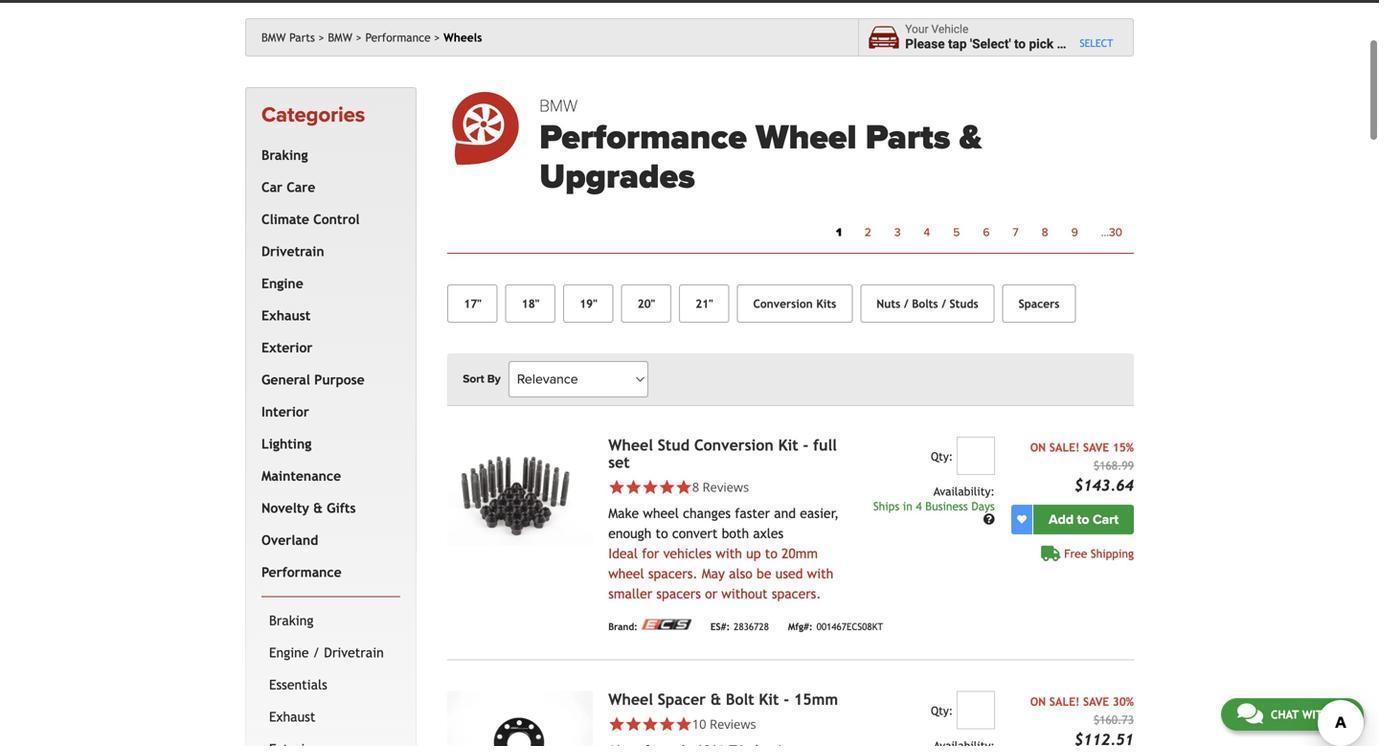 Task type: locate. For each thing, give the bounding box(es) containing it.
performance inside category navigation 'element'
[[262, 565, 342, 580]]

or
[[705, 586, 718, 602]]

kit inside wheel stud conversion kit - full set
[[778, 437, 799, 454]]

1 link
[[825, 220, 853, 245]]

2 link
[[853, 220, 883, 245]]

climate
[[262, 212, 309, 227]]

1 vertical spatial performance
[[540, 117, 747, 158]]

2 save from the top
[[1083, 695, 1109, 709]]

18" link
[[506, 285, 556, 323]]

& left gifts on the bottom left of the page
[[313, 500, 323, 516]]

may
[[702, 566, 725, 582]]

conversion kits link
[[737, 285, 853, 323]]

8 right 7
[[1042, 226, 1049, 240]]

vehicles
[[663, 546, 712, 562]]

star image left 10
[[625, 716, 642, 733]]

2
[[865, 226, 872, 240]]

4 link
[[913, 220, 942, 245]]

add
[[1049, 512, 1074, 528]]

to right "add"
[[1077, 512, 1090, 528]]

parts down please
[[866, 117, 951, 158]]

0 vertical spatial performance
[[365, 31, 431, 44]]

braking link
[[258, 139, 397, 171], [265, 605, 397, 637]]

0 horizontal spatial 4
[[916, 500, 922, 513]]

& left the bolt
[[711, 691, 721, 709]]

0 vertical spatial reviews
[[703, 479, 749, 496]]

1 horizontal spatial /
[[904, 297, 909, 310]]

performance subcategories element
[[262, 596, 401, 746]]

None number field
[[957, 437, 995, 475], [957, 691, 995, 730], [957, 437, 995, 475], [957, 691, 995, 730]]

engine for engine / drivetrain
[[269, 645, 309, 660]]

climate control
[[262, 212, 360, 227]]

/ inside the performance subcategories element
[[313, 645, 320, 660]]

braking link up care
[[258, 139, 397, 171]]

8 for 8 reviews
[[692, 479, 699, 496]]

add to cart
[[1049, 512, 1119, 528]]

0 vertical spatial save
[[1083, 441, 1109, 454]]

10 reviews
[[692, 716, 756, 733]]

exhaust inside the performance subcategories element
[[269, 709, 316, 725]]

conversion up the 8 reviews
[[694, 437, 774, 454]]

exhaust link up exterior
[[258, 300, 397, 332]]

0 vertical spatial &
[[960, 117, 982, 158]]

1
[[836, 226, 842, 240]]

1 vertical spatial parts
[[866, 117, 951, 158]]

es#205206 - ecs#255ktwb - wheel spacer & bolt kit - 15mm - aircraft grade 6061-t6 aluminum spacers designed for precise fitment on your bmw - ecs - bmw image
[[448, 691, 593, 746]]

to inside your vehicle please tap 'select' to pick a vehicle
[[1015, 36, 1026, 52]]

full
[[813, 437, 837, 454]]

parts inside bmw performance wheel parts & upgrades
[[866, 117, 951, 158]]

reviews down the bolt
[[710, 716, 756, 733]]

3
[[895, 226, 901, 240]]

star image down set
[[609, 479, 625, 496]]

bmw left 'bmw' link
[[262, 31, 286, 44]]

0 horizontal spatial 8
[[692, 479, 699, 496]]

conversion left kits
[[754, 297, 813, 310]]

control
[[313, 212, 360, 227]]

engine / drivetrain
[[269, 645, 384, 660]]

performance link down overland
[[258, 556, 397, 589]]

0 vertical spatial engine
[[262, 276, 303, 291]]

with down 20mm
[[807, 566, 834, 582]]

0 vertical spatial braking
[[262, 147, 308, 163]]

maintenance
[[262, 468, 341, 484]]

1 vertical spatial save
[[1083, 695, 1109, 709]]

1 vertical spatial conversion
[[694, 437, 774, 454]]

1 vertical spatial sale!
[[1050, 695, 1080, 709]]

8 reviews link up faster
[[609, 479, 856, 496]]

save up $168.99
[[1083, 441, 1109, 454]]

reviews for 10 reviews
[[710, 716, 756, 733]]

2 vertical spatial &
[[711, 691, 721, 709]]

question circle image
[[984, 514, 995, 525]]

on inside on sale!                         save 15% $168.99 $143.64
[[1031, 441, 1046, 454]]

with
[[716, 546, 742, 562], [807, 566, 834, 582], [1303, 708, 1331, 721]]

0 vertical spatial spacers.
[[648, 566, 698, 582]]

kit right the bolt
[[759, 691, 779, 709]]

1 vertical spatial 4
[[916, 500, 922, 513]]

days
[[972, 500, 995, 513]]

1 vertical spatial &
[[313, 500, 323, 516]]

ecs - corporate logo image
[[642, 619, 692, 630]]

1 horizontal spatial with
[[807, 566, 834, 582]]

for
[[642, 546, 659, 562]]

braking for car
[[262, 147, 308, 163]]

wheel up enough
[[643, 506, 679, 521]]

exhaust down the essentials
[[269, 709, 316, 725]]

drivetrain down climate
[[262, 244, 324, 259]]

easier,
[[800, 506, 839, 521]]

1 save from the top
[[1083, 441, 1109, 454]]

sale! left the 30%
[[1050, 695, 1080, 709]]

star image up make
[[625, 479, 642, 496]]

engine down drivetrain link at left
[[262, 276, 303, 291]]

braking link up engine / drivetrain
[[265, 605, 397, 637]]

1 vertical spatial braking
[[269, 613, 314, 628]]

braking inside the performance subcategories element
[[269, 613, 314, 628]]

chat with us link
[[1221, 698, 1364, 731]]

2 horizontal spatial performance
[[540, 117, 747, 158]]

0 horizontal spatial with
[[716, 546, 742, 562]]

novelty & gifts link
[[258, 492, 397, 524]]

to inside "button"
[[1077, 512, 1090, 528]]

0 horizontal spatial performance
[[262, 565, 342, 580]]

bmw up upgrades
[[540, 96, 578, 116]]

save up $160.73
[[1083, 695, 1109, 709]]

1 horizontal spatial performance
[[365, 31, 431, 44]]

business
[[926, 500, 968, 513]]

8 inside paginated product list navigation navigation
[[1042, 226, 1049, 240]]

0 vertical spatial 8
[[1042, 226, 1049, 240]]

novelty & gifts
[[262, 500, 356, 516]]

kit left full
[[778, 437, 799, 454]]

0 vertical spatial sale!
[[1050, 441, 1080, 454]]

0 horizontal spatial bmw
[[262, 31, 286, 44]]

7
[[1013, 226, 1019, 240]]

with down both
[[716, 546, 742, 562]]

spacers.
[[648, 566, 698, 582], [772, 586, 821, 602]]

1 vertical spatial reviews
[[710, 716, 756, 733]]

on sale!                         save 30%
[[1031, 695, 1134, 709]]

with left "us"
[[1303, 708, 1331, 721]]

/
[[904, 297, 909, 310], [942, 297, 946, 310], [313, 645, 320, 660]]

braking
[[262, 147, 308, 163], [269, 613, 314, 628]]

exhaust up exterior
[[262, 308, 311, 323]]

1 vertical spatial qty:
[[931, 704, 953, 718]]

2 10 reviews link from the left
[[692, 716, 756, 733]]

engine up the essentials
[[269, 645, 309, 660]]

0 vertical spatial wheel
[[756, 117, 857, 158]]

0 vertical spatial kit
[[778, 437, 799, 454]]

to left pick
[[1015, 36, 1026, 52]]

star image
[[659, 479, 676, 496], [609, 716, 625, 733], [642, 716, 659, 733], [659, 716, 676, 733], [676, 716, 692, 733]]

bmw for parts
[[262, 31, 286, 44]]

1 on from the top
[[1031, 441, 1046, 454]]

vehicle
[[932, 23, 969, 36]]

lighting link
[[258, 428, 397, 460]]

- left full
[[803, 437, 809, 454]]

spacers. up spacers in the bottom of the page
[[648, 566, 698, 582]]

8 reviews link up changes
[[692, 479, 749, 496]]

1 vertical spatial engine
[[269, 645, 309, 660]]

10 reviews link down "wheel spacer & bolt kit - 15mm" link
[[692, 716, 756, 733]]

star image inside the 8 reviews link
[[659, 479, 676, 496]]

braking up car care
[[262, 147, 308, 163]]

sale! inside on sale!                         save 15% $168.99 $143.64
[[1050, 441, 1080, 454]]

8 reviews link
[[609, 479, 856, 496], [692, 479, 749, 496]]

bmw inside bmw performance wheel parts & upgrades
[[540, 96, 578, 116]]

kits
[[817, 297, 837, 310]]

2 vertical spatial performance
[[262, 565, 342, 580]]

engine inside the engine / drivetrain link
[[269, 645, 309, 660]]

4 right 3 in the right of the page
[[924, 226, 930, 240]]

sale! up $143.64 at right
[[1050, 441, 1080, 454]]

braking link inside the performance subcategories element
[[265, 605, 397, 637]]

2 sale! from the top
[[1050, 695, 1080, 709]]

- left 15mm
[[784, 691, 789, 709]]

overland link
[[258, 524, 397, 556]]

1 vertical spatial wheel
[[609, 437, 653, 454]]

conversion
[[754, 297, 813, 310], [694, 437, 774, 454]]

reviews for 8 reviews
[[703, 479, 749, 496]]

1 vertical spatial spacers.
[[772, 586, 821, 602]]

cart
[[1093, 512, 1119, 528]]

reviews up changes
[[703, 479, 749, 496]]

& down the 'tap'
[[960, 117, 982, 158]]

chat with us
[[1271, 708, 1348, 721]]

engine / drivetrain link
[[265, 637, 397, 669]]

lighting
[[262, 436, 312, 452]]

parts left 'bmw' link
[[289, 31, 315, 44]]

engine inside engine link
[[262, 276, 303, 291]]

0 vertical spatial -
[[803, 437, 809, 454]]

paginated product list navigation navigation
[[540, 220, 1134, 245]]

0 vertical spatial braking link
[[258, 139, 397, 171]]

wheel down ideal
[[609, 566, 644, 582]]

wheel inside wheel stud conversion kit - full set
[[609, 437, 653, 454]]

2 vertical spatial with
[[1303, 708, 1331, 721]]

braking link for /
[[265, 605, 397, 637]]

$160.73
[[1094, 713, 1134, 727]]

bmw right bmw parts link
[[328, 31, 352, 44]]

bmw performance wheel parts & upgrades
[[540, 96, 982, 198]]

0 horizontal spatial &
[[313, 500, 323, 516]]

categories
[[262, 103, 365, 128]]

performance inside bmw performance wheel parts & upgrades
[[540, 117, 747, 158]]

wheels
[[444, 31, 482, 44]]

0 vertical spatial parts
[[289, 31, 315, 44]]

8 link
[[1030, 220, 1060, 245]]

on for on sale!                         save 15% $168.99 $143.64
[[1031, 441, 1046, 454]]

save inside on sale!                         save 15% $168.99 $143.64
[[1083, 441, 1109, 454]]

performance link right 'bmw' link
[[365, 31, 440, 44]]

qty:
[[931, 450, 953, 463], [931, 704, 953, 718]]

exterior
[[262, 340, 313, 355]]

nuts / bolts / studs link
[[861, 285, 995, 323]]

2 horizontal spatial &
[[960, 117, 982, 158]]

0 horizontal spatial -
[[784, 691, 789, 709]]

0 vertical spatial on
[[1031, 441, 1046, 454]]

save
[[1083, 441, 1109, 454], [1083, 695, 1109, 709]]

&
[[960, 117, 982, 158], [313, 500, 323, 516], [711, 691, 721, 709]]

wheel for wheel stud conversion kit - full set
[[609, 437, 653, 454]]

1 horizontal spatial 8
[[1042, 226, 1049, 240]]

4 right the "in"
[[916, 500, 922, 513]]

general purpose link
[[258, 364, 397, 396]]

on sale!                         save 15% $168.99 $143.64
[[1031, 441, 1134, 494]]

0 vertical spatial 4
[[924, 226, 930, 240]]

10 reviews link down the bolt
[[609, 716, 856, 733]]

general purpose
[[262, 372, 365, 387]]

make
[[609, 506, 639, 521]]

braking up engine / drivetrain
[[269, 613, 314, 628]]

general
[[262, 372, 310, 387]]

mfg#: 001467ecs08kt
[[788, 621, 884, 632]]

bmw for performance
[[540, 96, 578, 116]]

star image
[[609, 479, 625, 496], [625, 479, 642, 496], [642, 479, 659, 496], [676, 479, 692, 496], [625, 716, 642, 733]]

1 vertical spatial exhaust
[[269, 709, 316, 725]]

2 vertical spatial wheel
[[609, 691, 653, 709]]

tap
[[948, 36, 967, 52]]

wheel spacer & bolt kit - 15mm
[[609, 691, 838, 709]]

1 vertical spatial 8
[[692, 479, 699, 496]]

/ right nuts
[[904, 297, 909, 310]]

1 horizontal spatial -
[[803, 437, 809, 454]]

19"
[[580, 297, 597, 310]]

spacers. down the used
[[772, 586, 821, 602]]

1 vertical spatial on
[[1031, 695, 1046, 709]]

car care link
[[258, 171, 397, 203]]

/ up essentials link in the bottom of the page
[[313, 645, 320, 660]]

1 vertical spatial with
[[807, 566, 834, 582]]

/ right bolts
[[942, 297, 946, 310]]

2 on from the top
[[1031, 695, 1046, 709]]

$143.64
[[1075, 477, 1134, 494]]

wheel
[[756, 117, 857, 158], [609, 437, 653, 454], [609, 691, 653, 709]]

changes
[[683, 506, 731, 521]]

without
[[722, 586, 768, 602]]

engine for engine
[[262, 276, 303, 291]]

pick
[[1029, 36, 1054, 52]]

1 horizontal spatial 4
[[924, 226, 930, 240]]

1 vertical spatial drivetrain
[[324, 645, 384, 660]]

1 vertical spatial braking link
[[265, 605, 397, 637]]

reviews
[[703, 479, 749, 496], [710, 716, 756, 733]]

10 reviews link
[[609, 716, 856, 733], [692, 716, 756, 733]]

2 horizontal spatial bmw
[[540, 96, 578, 116]]

1 sale! from the top
[[1050, 441, 1080, 454]]

star image down the stud
[[642, 479, 659, 496]]

0 horizontal spatial /
[[313, 645, 320, 660]]

exhaust link down the essentials
[[265, 701, 397, 733]]

1 horizontal spatial parts
[[866, 117, 951, 158]]

…30 link
[[1090, 220, 1134, 245]]

0 vertical spatial qty:
[[931, 450, 953, 463]]

climate control link
[[258, 203, 397, 235]]

8 up changes
[[692, 479, 699, 496]]

on for on sale!                         save 30%
[[1031, 695, 1046, 709]]

drivetrain up essentials link in the bottom of the page
[[324, 645, 384, 660]]

21" link
[[679, 285, 730, 323]]



Task type: describe. For each thing, give the bounding box(es) containing it.
1 horizontal spatial bmw
[[328, 31, 352, 44]]

/ for drivetrain
[[313, 645, 320, 660]]

19" link
[[563, 285, 614, 323]]

sale! for on sale!                         save 30%
[[1050, 695, 1080, 709]]

mfg#:
[[788, 621, 813, 632]]

4 inside paginated product list navigation navigation
[[924, 226, 930, 240]]

1 10 reviews link from the left
[[609, 716, 856, 733]]

wheel inside bmw performance wheel parts & upgrades
[[756, 117, 857, 158]]

drivetrain link
[[258, 235, 397, 268]]

braking for engine
[[269, 613, 314, 628]]

chat
[[1271, 708, 1299, 721]]

add to wish list image
[[1017, 515, 1027, 525]]

1 vertical spatial kit
[[759, 691, 779, 709]]

add to cart button
[[1034, 505, 1134, 535]]

brand:
[[609, 621, 638, 632]]

0 vertical spatial exhaust link
[[258, 300, 397, 332]]

used
[[776, 566, 803, 582]]

star image up changes
[[676, 479, 692, 496]]

ships
[[874, 500, 900, 513]]

spacer
[[658, 691, 706, 709]]

availability:
[[934, 485, 995, 498]]

8 for 8
[[1042, 226, 1049, 240]]

save for on sale!                         save 15% $168.99 $143.64
[[1083, 441, 1109, 454]]

sort
[[463, 372, 484, 386]]

es#: 2836728
[[711, 621, 769, 632]]

7 link
[[1002, 220, 1030, 245]]

'select'
[[970, 36, 1011, 52]]

- inside wheel stud conversion kit - full set
[[803, 437, 809, 454]]

bolt
[[726, 691, 754, 709]]

ideal
[[609, 546, 638, 562]]

sale! for on sale!                         save 15% $168.99 $143.64
[[1050, 441, 1080, 454]]

20"
[[638, 297, 655, 310]]

30%
[[1113, 695, 1134, 709]]

20mm
[[782, 546, 818, 562]]

0 horizontal spatial parts
[[289, 31, 315, 44]]

drivetrain inside the performance subcategories element
[[324, 645, 384, 660]]

studs
[[950, 297, 979, 310]]

performance for the top performance link
[[365, 31, 431, 44]]

2 horizontal spatial with
[[1303, 708, 1331, 721]]

es#2836728 - 001467ecs08kt - wheel stud conversion kit - full set - make wheel changes faster and easier, enough to convert both axles - ecs - bmw image
[[448, 437, 593, 546]]

us
[[1334, 708, 1348, 721]]

9
[[1072, 226, 1078, 240]]

bmw link
[[328, 31, 362, 44]]

novelty
[[262, 500, 309, 516]]

free
[[1065, 547, 1088, 561]]

faster
[[735, 506, 770, 521]]

save for on sale!                         save 30%
[[1083, 695, 1109, 709]]

1 vertical spatial performance link
[[258, 556, 397, 589]]

enough
[[609, 526, 652, 541]]

0 vertical spatial with
[[716, 546, 742, 562]]

2 8 reviews link from the left
[[692, 479, 749, 496]]

1 horizontal spatial &
[[711, 691, 721, 709]]

6
[[983, 226, 990, 240]]

please
[[906, 36, 945, 52]]

2 horizontal spatial /
[[942, 297, 946, 310]]

conversion kits
[[754, 297, 837, 310]]

17" link
[[448, 285, 498, 323]]

1 vertical spatial wheel
[[609, 566, 644, 582]]

up
[[746, 546, 761, 562]]

1 vertical spatial -
[[784, 691, 789, 709]]

upgrades
[[540, 156, 695, 198]]

6 link
[[972, 220, 1002, 245]]

shipping
[[1091, 547, 1134, 561]]

car
[[262, 179, 283, 195]]

10
[[692, 716, 707, 733]]

conversion inside wheel stud conversion kit - full set
[[694, 437, 774, 454]]

category navigation element
[[245, 87, 417, 746]]

to right up
[[765, 546, 778, 562]]

convert
[[672, 526, 718, 541]]

set
[[609, 454, 630, 471]]

15%
[[1113, 441, 1134, 454]]

0 vertical spatial drivetrain
[[262, 244, 324, 259]]

0 vertical spatial wheel
[[643, 506, 679, 521]]

overland
[[262, 532, 318, 548]]

car care
[[262, 179, 315, 195]]

spacers
[[1019, 297, 1060, 310]]

your
[[906, 23, 929, 36]]

2836728
[[734, 621, 769, 632]]

be
[[757, 566, 772, 582]]

both
[[722, 526, 749, 541]]

maintenance link
[[258, 460, 397, 492]]

& inside bmw performance wheel parts & upgrades
[[960, 117, 982, 158]]

$168.99
[[1094, 459, 1134, 472]]

0 horizontal spatial spacers.
[[648, 566, 698, 582]]

0 vertical spatial exhaust
[[262, 308, 311, 323]]

exterior link
[[258, 332, 397, 364]]

9 link
[[1060, 220, 1090, 245]]

0 vertical spatial performance link
[[365, 31, 440, 44]]

1 vertical spatial exhaust link
[[265, 701, 397, 733]]

star image inside 10 reviews link
[[625, 716, 642, 733]]

es#:
[[711, 621, 730, 632]]

interior
[[262, 404, 309, 419]]

1 8 reviews link from the left
[[609, 479, 856, 496]]

also
[[729, 566, 753, 582]]

bmw parts link
[[262, 31, 325, 44]]

15mm
[[794, 691, 838, 709]]

braking link for care
[[258, 139, 397, 171]]

your vehicle please tap 'select' to pick a vehicle
[[906, 23, 1109, 52]]

performance for the bottommost performance link
[[262, 565, 342, 580]]

/ for bolts
[[904, 297, 909, 310]]

to up "for"
[[656, 526, 668, 541]]

interior link
[[258, 396, 397, 428]]

select link
[[1080, 37, 1114, 49]]

1 horizontal spatial spacers.
[[772, 586, 821, 602]]

2 qty: from the top
[[931, 704, 953, 718]]

0 vertical spatial conversion
[[754, 297, 813, 310]]

nuts
[[877, 297, 901, 310]]

bmw parts
[[262, 31, 315, 44]]

& inside "link"
[[313, 500, 323, 516]]

comments image
[[1238, 702, 1263, 725]]

a
[[1057, 36, 1064, 52]]

axles
[[753, 526, 784, 541]]

vehicle
[[1067, 36, 1109, 52]]

…30
[[1101, 226, 1123, 240]]

1 qty: from the top
[[931, 450, 953, 463]]

sort by
[[463, 372, 501, 386]]

wheel for wheel spacer & bolt kit - 15mm
[[609, 691, 653, 709]]

purpose
[[314, 372, 365, 387]]

smaller
[[609, 586, 653, 602]]

essentials
[[269, 677, 327, 692]]

8 reviews
[[692, 479, 749, 496]]

wheel stud conversion kit - full set link
[[609, 437, 837, 471]]

5
[[953, 226, 960, 240]]

3 link
[[883, 220, 913, 245]]

free shipping
[[1065, 547, 1134, 561]]



Task type: vqa. For each thing, say whether or not it's contained in the screenshot.
10
yes



